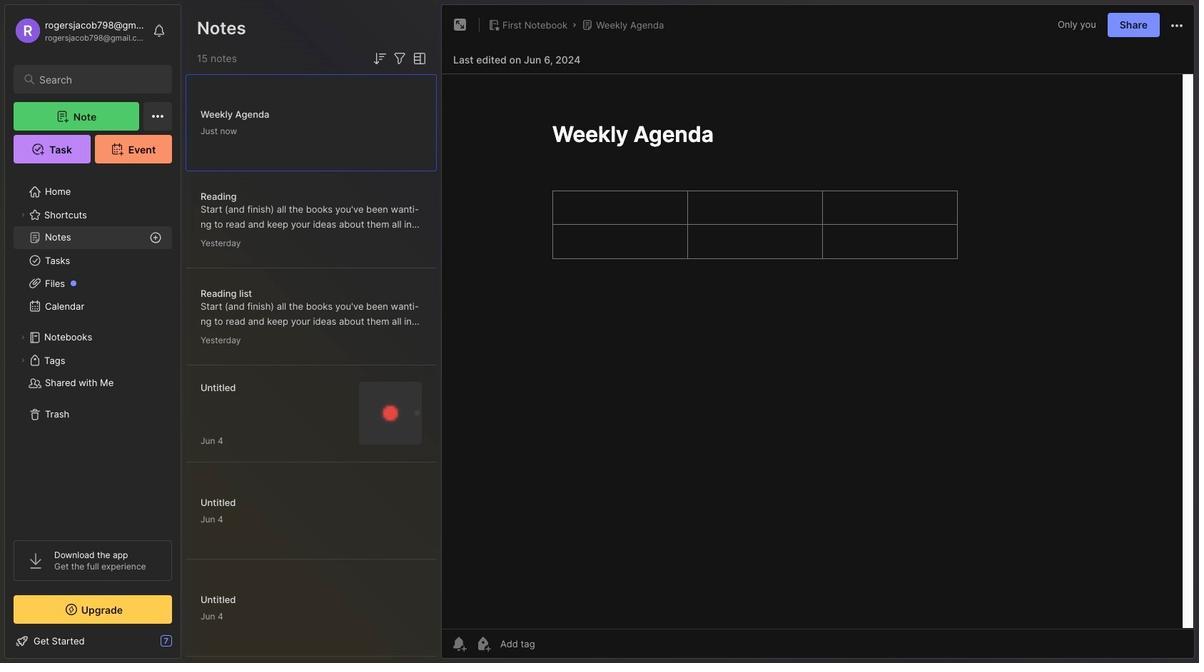 Task type: locate. For each thing, give the bounding box(es) containing it.
Sort options field
[[371, 50, 388, 67]]

note window element
[[441, 4, 1195, 663]]

thumbnail image
[[359, 382, 422, 445]]

tree inside main element
[[5, 172, 181, 528]]

expand tags image
[[19, 356, 27, 365]]

add a reminder image
[[451, 636, 468, 653]]

Search text field
[[39, 73, 159, 86]]

Account field
[[14, 16, 146, 45]]

More actions field
[[1169, 16, 1186, 34]]

main element
[[0, 0, 186, 663]]

expand notebooks image
[[19, 334, 27, 342]]

tree
[[5, 172, 181, 528]]

Add filters field
[[391, 50, 408, 67]]

Help and Learning task checklist field
[[5, 630, 181, 653]]

expand note image
[[452, 16, 469, 34]]

None search field
[[39, 71, 159, 88]]



Task type: vqa. For each thing, say whether or not it's contained in the screenshot.
Expand Tags image on the bottom left of page
yes



Task type: describe. For each thing, give the bounding box(es) containing it.
none search field inside main element
[[39, 71, 159, 88]]

add filters image
[[391, 50, 408, 67]]

View options field
[[408, 50, 428, 67]]

more actions image
[[1169, 17, 1186, 34]]

Add tag field
[[499, 638, 607, 651]]

click to collapse image
[[180, 637, 191, 654]]

add tag image
[[475, 636, 492, 653]]

Note Editor text field
[[442, 74, 1195, 629]]



